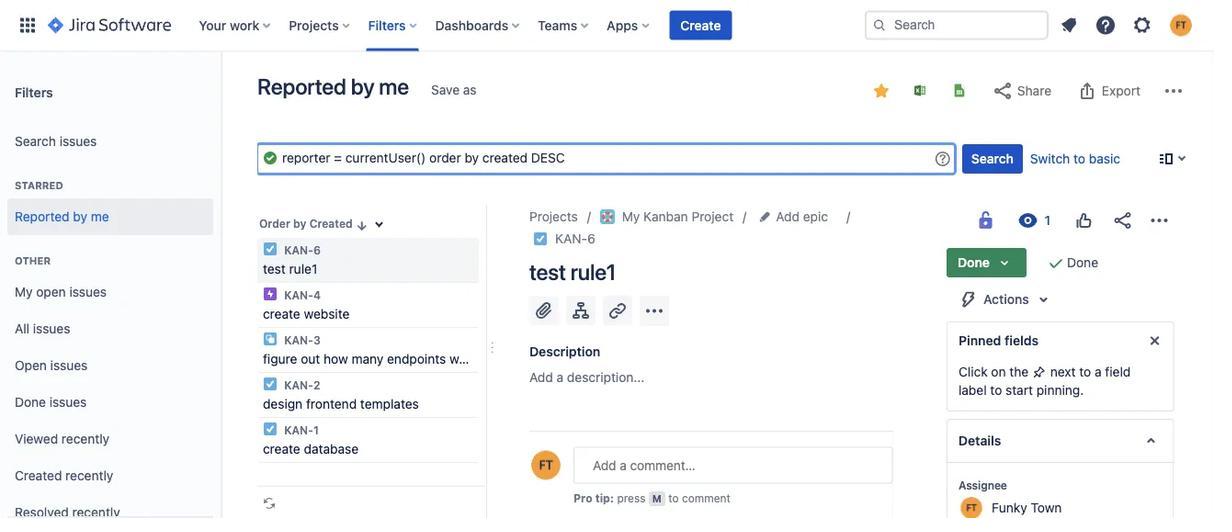 Task type: describe. For each thing, give the bounding box(es) containing it.
1
[[313, 424, 319, 437]]

issues for search issues
[[59, 134, 97, 149]]

search issues
[[15, 134, 97, 149]]

assignee
[[958, 479, 1007, 492]]

starred group
[[7, 160, 213, 241]]

out
[[301, 352, 320, 367]]

done issues
[[15, 395, 87, 410]]

other
[[15, 255, 51, 267]]

next to a field label to start pinning.
[[958, 364, 1130, 398]]

my kanban project image
[[600, 210, 615, 224]]

banner containing your work
[[0, 0, 1214, 51]]

on
[[991, 364, 1006, 380]]

click on the
[[958, 364, 1032, 380]]

my for my open issues
[[15, 285, 33, 300]]

kan- left copy link to issue image at the left of the page
[[555, 231, 587, 246]]

create website
[[263, 307, 350, 322]]

funky
[[991, 500, 1027, 515]]

projects for projects link
[[529, 209, 578, 224]]

2
[[313, 379, 320, 392]]

done button
[[946, 248, 1026, 278]]

reported by me inside starred group
[[15, 209, 109, 224]]

fields
[[1004, 333, 1038, 348]]

to left basic at right top
[[1074, 151, 1086, 166]]

created recently
[[15, 468, 113, 484]]

funky town
[[991, 500, 1062, 515]]

pinned
[[958, 333, 1001, 348]]

figure
[[263, 352, 297, 367]]

database
[[304, 442, 359, 457]]

task image
[[533, 232, 548, 246]]

your
[[199, 17, 226, 33]]

link issues, web pages, and more image
[[607, 300, 629, 322]]

0 vertical spatial small image
[[874, 84, 889, 98]]

sidebar navigation image
[[200, 74, 241, 110]]

0 horizontal spatial a
[[557, 370, 564, 385]]

website
[[304, 307, 350, 322]]

we
[[450, 352, 466, 367]]

attach image
[[533, 300, 555, 322]]

order
[[259, 217, 290, 230]]

share image
[[1111, 210, 1133, 232]]

4
[[313, 289, 321, 302]]

viewed recently
[[15, 432, 109, 447]]

done image
[[1045, 252, 1067, 274]]

order by created link
[[257, 212, 371, 234]]

show:
[[529, 458, 566, 473]]

filters button
[[363, 11, 424, 40]]

pinning.
[[1036, 383, 1084, 398]]

kan- for frontend
[[284, 379, 313, 392]]

profile image of funky town image
[[531, 451, 561, 480]]

design
[[263, 397, 303, 412]]

1 horizontal spatial reported by me
[[257, 74, 409, 99]]

notifications image
[[1058, 14, 1080, 36]]

projects button
[[283, 11, 357, 40]]

task image for create database
[[263, 422, 278, 437]]

next
[[1050, 364, 1076, 380]]

projects link
[[529, 206, 578, 228]]

viewed recently link
[[7, 421, 213, 458]]

kan-4
[[281, 289, 321, 302]]

0 vertical spatial reported
[[257, 74, 346, 99]]

save
[[431, 82, 460, 97]]

me inside starred group
[[91, 209, 109, 224]]

endpoints
[[387, 352, 446, 367]]

kan-2
[[281, 379, 320, 392]]

add epic
[[776, 209, 828, 224]]

recently for viewed recently
[[62, 432, 109, 447]]

by for order by created link
[[293, 217, 306, 230]]

comment
[[682, 492, 731, 505]]

description...
[[567, 370, 645, 385]]

dashboards
[[435, 17, 508, 33]]

epic
[[803, 209, 828, 224]]

basic
[[1089, 151, 1121, 166]]

issues for all issues
[[33, 321, 70, 337]]

my kanban project link
[[600, 206, 734, 228]]

add a description...
[[529, 370, 645, 385]]

starred
[[15, 180, 63, 192]]

save as button
[[422, 75, 486, 105]]

add epic button
[[756, 206, 834, 228]]

apps
[[607, 17, 638, 33]]

comments
[[616, 458, 682, 473]]

my for my kanban project
[[622, 209, 640, 224]]

field
[[1105, 364, 1130, 380]]

town
[[1030, 500, 1062, 515]]

to right 'm'
[[668, 492, 679, 505]]

all issues
[[15, 321, 70, 337]]

as
[[463, 82, 477, 97]]

all button
[[577, 455, 603, 477]]

all for all issues
[[15, 321, 29, 337]]

1 horizontal spatial kan-6
[[555, 231, 595, 246]]

primary element
[[11, 0, 865, 51]]

0 horizontal spatial test
[[263, 262, 286, 277]]

1 horizontal spatial rule1
[[571, 259, 616, 285]]

switch
[[1030, 151, 1070, 166]]

issues for open issues
[[50, 358, 88, 373]]

0 vertical spatial me
[[379, 74, 409, 99]]

start
[[1005, 383, 1033, 398]]

search button
[[962, 144, 1023, 174]]

activity
[[529, 432, 576, 448]]

teams
[[538, 17, 577, 33]]

1 horizontal spatial test rule1
[[529, 259, 616, 285]]

0 horizontal spatial rule1
[[289, 262, 317, 277]]

comments button
[[611, 455, 687, 477]]

export button
[[1067, 76, 1150, 106]]

appswitcher icon image
[[17, 14, 39, 36]]

actions
[[983, 292, 1029, 307]]

pro
[[574, 492, 593, 505]]

all for all
[[582, 458, 598, 473]]

Add a comment… field
[[574, 447, 893, 484]]

done inside dropdown button
[[957, 255, 990, 270]]

subtask image
[[263, 332, 278, 347]]

done inside "other" group
[[15, 395, 46, 410]]

templates
[[360, 397, 419, 412]]

details
[[958, 433, 1001, 449]]

create database
[[263, 442, 359, 457]]

my kanban project
[[622, 209, 734, 224]]

all issues link
[[7, 311, 213, 347]]

actions button
[[946, 285, 1066, 314]]

my open issues
[[15, 285, 107, 300]]

open
[[15, 358, 47, 373]]

task image for design frontend templates
[[263, 377, 278, 392]]

created recently link
[[7, 458, 213, 495]]



Task type: vqa. For each thing, say whether or not it's contained in the screenshot.
the Lead
no



Task type: locate. For each thing, give the bounding box(es) containing it.
export
[[1102, 83, 1141, 98]]

figure out how many endpoints we need
[[263, 352, 499, 367]]

by right order
[[293, 217, 306, 230]]

1 horizontal spatial by
[[293, 217, 306, 230]]

my right the my kanban project image
[[622, 209, 640, 224]]

created inside "other" group
[[15, 468, 62, 484]]

created down viewed
[[15, 468, 62, 484]]

2 vertical spatial task image
[[263, 422, 278, 437]]

2 horizontal spatial by
[[351, 74, 374, 99]]

to
[[1074, 151, 1086, 166], [1079, 364, 1091, 380], [990, 383, 1002, 398], [668, 492, 679, 505]]

3 task image from the top
[[263, 422, 278, 437]]

projects up task icon
[[529, 209, 578, 224]]

rule1 down copy link to issue image at the left of the page
[[571, 259, 616, 285]]

settings image
[[1132, 14, 1154, 36]]

banner
[[0, 0, 1214, 51]]

all inside button
[[582, 458, 598, 473]]

1 horizontal spatial me
[[379, 74, 409, 99]]

6 inside kan-6 link
[[587, 231, 595, 246]]

my inside "other" group
[[15, 285, 33, 300]]

create for create website
[[263, 307, 300, 322]]

test down task icon
[[529, 259, 566, 285]]

reported by me down starred
[[15, 209, 109, 224]]

filters right the projects popup button
[[368, 17, 406, 33]]

0 horizontal spatial test rule1
[[263, 262, 317, 277]]

all inside "other" group
[[15, 321, 29, 337]]

hide message image
[[1143, 330, 1166, 352]]

done down open
[[15, 395, 46, 410]]

0 vertical spatial create
[[263, 307, 300, 322]]

1 vertical spatial create
[[263, 442, 300, 457]]

by inside starred group
[[73, 209, 87, 224]]

kan- up design
[[284, 379, 313, 392]]

my
[[622, 209, 640, 224], [15, 285, 33, 300]]

1 task image from the top
[[263, 242, 278, 256]]

0 horizontal spatial kan-6
[[281, 244, 321, 256]]

switch to basic
[[1030, 151, 1121, 166]]

2 create from the top
[[263, 442, 300, 457]]

kan-6 down order by created
[[281, 244, 321, 256]]

1 horizontal spatial done
[[957, 255, 990, 270]]

0 vertical spatial filters
[[368, 17, 406, 33]]

m
[[652, 493, 662, 505]]

0 horizontal spatial add
[[529, 370, 553, 385]]

0 horizontal spatial all
[[15, 321, 29, 337]]

projects
[[289, 17, 339, 33], [529, 209, 578, 224]]

kan- for website
[[284, 289, 313, 302]]

0 horizontal spatial reported
[[15, 209, 70, 224]]

1 horizontal spatial 6
[[587, 231, 595, 246]]

to right next
[[1079, 364, 1091, 380]]

kan- for out
[[284, 334, 313, 347]]

1 vertical spatial all
[[582, 458, 598, 473]]

1 horizontal spatial created
[[309, 217, 353, 230]]

kan- for rule1
[[284, 244, 313, 256]]

1 horizontal spatial my
[[622, 209, 640, 224]]

search left 'switch'
[[971, 151, 1014, 166]]

Search field
[[865, 11, 1049, 40]]

0 vertical spatial search
[[15, 134, 56, 149]]

epic image
[[263, 287, 278, 302]]

created right order
[[309, 217, 353, 230]]

by up my open issues
[[73, 209, 87, 224]]

0 horizontal spatial my
[[15, 285, 33, 300]]

add down 'description'
[[529, 370, 553, 385]]

task image for test rule1
[[263, 242, 278, 256]]

issues
[[59, 134, 97, 149], [69, 285, 107, 300], [33, 321, 70, 337], [50, 358, 88, 373], [49, 395, 87, 410]]

vote options: no one has voted for this issue yet. image
[[1073, 210, 1095, 232]]

1 vertical spatial small image
[[354, 218, 369, 233]]

a down 'description'
[[557, 370, 564, 385]]

create down the kan-1
[[263, 442, 300, 457]]

description
[[529, 344, 600, 359]]

add a child issue image
[[570, 300, 592, 322]]

filters inside dropdown button
[[368, 17, 406, 33]]

1 vertical spatial search
[[971, 151, 1014, 166]]

1 vertical spatial reported by me
[[15, 209, 109, 224]]

me down the search issues link at the top left of page
[[91, 209, 109, 224]]

open issues
[[15, 358, 88, 373]]

2 task image from the top
[[263, 377, 278, 392]]

search inside button
[[971, 151, 1014, 166]]

kan- for database
[[284, 424, 313, 437]]

actions image
[[1148, 210, 1170, 232]]

kan- up out
[[284, 334, 313, 347]]

all
[[15, 321, 29, 337], [582, 458, 598, 473]]

search for search issues
[[15, 134, 56, 149]]

a
[[1094, 364, 1101, 380], [557, 370, 564, 385]]

share
[[1017, 83, 1052, 98]]

None text field
[[257, 144, 955, 174]]

menu bar containing all
[[573, 455, 754, 477]]

1 vertical spatial created
[[15, 468, 62, 484]]

created
[[309, 217, 353, 230], [15, 468, 62, 484]]

tip:
[[595, 492, 614, 505]]

me left save
[[379, 74, 409, 99]]

1 horizontal spatial a
[[1094, 364, 1101, 380]]

0 horizontal spatial 6
[[313, 244, 321, 256]]

other group
[[7, 235, 213, 518]]

reported down the projects popup button
[[257, 74, 346, 99]]

recently down viewed recently link
[[65, 468, 113, 484]]

click
[[958, 364, 987, 380]]

by
[[351, 74, 374, 99], [73, 209, 87, 224], [293, 217, 306, 230]]

how
[[324, 352, 348, 367]]

all up open
[[15, 321, 29, 337]]

by down filters dropdown button
[[351, 74, 374, 99]]

0 vertical spatial projects
[[289, 17, 339, 33]]

project
[[692, 209, 734, 224]]

reported down starred
[[15, 209, 70, 224]]

pro tip: press m to comment
[[574, 492, 731, 505]]

search issues link
[[7, 123, 213, 160]]

a inside next to a field label to start pinning.
[[1094, 364, 1101, 380]]

kan-1
[[281, 424, 319, 437]]

recently up the created recently
[[62, 432, 109, 447]]

create button
[[669, 11, 732, 40]]

menu bar
[[573, 455, 754, 477]]

jira software image
[[48, 14, 171, 36], [48, 14, 171, 36]]

pinned fields
[[958, 333, 1038, 348]]

create down epic image
[[263, 307, 300, 322]]

1 horizontal spatial reported
[[257, 74, 346, 99]]

reported by me link
[[7, 199, 213, 235]]

help image
[[1095, 14, 1117, 36]]

share link
[[983, 76, 1061, 106]]

rule1 up kan-4
[[289, 262, 317, 277]]

create
[[263, 307, 300, 322], [263, 442, 300, 457]]

test up epic image
[[263, 262, 286, 277]]

0 vertical spatial task image
[[263, 242, 278, 256]]

work
[[230, 17, 259, 33]]

0 vertical spatial recently
[[62, 432, 109, 447]]

recently for created recently
[[65, 468, 113, 484]]

1 create from the top
[[263, 307, 300, 322]]

6
[[587, 231, 595, 246], [313, 244, 321, 256]]

small image inside order by created link
[[354, 218, 369, 233]]

small image left open in microsoft excel icon
[[874, 84, 889, 98]]

0 vertical spatial all
[[15, 321, 29, 337]]

reported inside starred group
[[15, 209, 70, 224]]

0 horizontal spatial filters
[[15, 84, 53, 100]]

kan-6 link
[[555, 228, 595, 250]]

done issues link
[[7, 384, 213, 421]]

kan-3
[[281, 334, 321, 347]]

test rule1 down kan-6 link
[[529, 259, 616, 285]]

my open issues link
[[7, 274, 213, 311]]

kan- up the create website
[[284, 289, 313, 302]]

your work
[[199, 17, 259, 33]]

0 horizontal spatial done
[[15, 395, 46, 410]]

1 horizontal spatial add
[[776, 209, 800, 224]]

all up pro
[[582, 458, 598, 473]]

open in google sheets image
[[952, 83, 967, 98]]

kan- down order by created
[[284, 244, 313, 256]]

projects inside popup button
[[289, 17, 339, 33]]

add for add epic
[[776, 209, 800, 224]]

to down click on the
[[990, 383, 1002, 398]]

create
[[681, 17, 721, 33]]

order by created
[[259, 217, 353, 230]]

1 vertical spatial my
[[15, 285, 33, 300]]

save as
[[431, 82, 477, 97]]

kan-6 down projects link
[[555, 231, 595, 246]]

1 vertical spatial projects
[[529, 209, 578, 224]]

reported by me down the projects popup button
[[257, 74, 409, 99]]

1 vertical spatial reported
[[15, 209, 70, 224]]

projects for the projects popup button
[[289, 17, 339, 33]]

search image
[[872, 18, 887, 33]]

done
[[957, 255, 990, 270], [1067, 255, 1098, 270], [15, 395, 46, 410]]

0 horizontal spatial projects
[[289, 17, 339, 33]]

need
[[470, 352, 499, 367]]

1 vertical spatial me
[[91, 209, 109, 224]]

1 horizontal spatial all
[[582, 458, 598, 473]]

viewed
[[15, 432, 58, 447]]

filters
[[368, 17, 406, 33], [15, 84, 53, 100]]

reported
[[257, 74, 346, 99], [15, 209, 70, 224]]

1 vertical spatial add
[[529, 370, 553, 385]]

test rule1 up kan-4
[[263, 262, 317, 277]]

open
[[36, 285, 66, 300]]

0 horizontal spatial by
[[73, 209, 87, 224]]

0 horizontal spatial small image
[[354, 218, 369, 233]]

filters up search issues
[[15, 84, 53, 100]]

projects right work
[[289, 17, 339, 33]]

teams button
[[532, 11, 596, 40]]

task image
[[263, 242, 278, 256], [263, 377, 278, 392], [263, 422, 278, 437]]

design frontend templates
[[263, 397, 419, 412]]

details element
[[946, 419, 1174, 463]]

0 vertical spatial add
[[776, 209, 800, 224]]

0 vertical spatial my
[[622, 209, 640, 224]]

issues for done issues
[[49, 395, 87, 410]]

1 horizontal spatial filters
[[368, 17, 406, 33]]

search
[[15, 134, 56, 149], [971, 151, 1014, 166]]

me
[[379, 74, 409, 99], [91, 209, 109, 224]]

a left field
[[1094, 364, 1101, 380]]

add for add a description...
[[529, 370, 553, 385]]

rule1
[[571, 259, 616, 285], [289, 262, 317, 277]]

1 vertical spatial recently
[[65, 468, 113, 484]]

done down the vote options: no one has voted for this issue yet. "image"
[[1067, 255, 1098, 270]]

create for create database
[[263, 442, 300, 457]]

1 horizontal spatial test
[[529, 259, 566, 285]]

2 horizontal spatial done
[[1067, 255, 1098, 270]]

search for search
[[971, 151, 1014, 166]]

frontend
[[306, 397, 357, 412]]

your work button
[[193, 11, 278, 40]]

0 horizontal spatial created
[[15, 468, 62, 484]]

add left "epic"
[[776, 209, 800, 224]]

add app image
[[643, 300, 666, 322]]

your profile and settings image
[[1170, 14, 1192, 36]]

0 horizontal spatial me
[[91, 209, 109, 224]]

add
[[776, 209, 800, 224], [529, 370, 553, 385]]

6 right task icon
[[587, 231, 595, 246]]

6 down order by created link
[[313, 244, 321, 256]]

1 horizontal spatial small image
[[874, 84, 889, 98]]

by for reported by me link
[[73, 209, 87, 224]]

add inside popup button
[[776, 209, 800, 224]]

task image down order
[[263, 242, 278, 256]]

open in microsoft excel image
[[913, 83, 927, 98]]

test rule1
[[529, 259, 616, 285], [263, 262, 317, 277]]

1 horizontal spatial projects
[[529, 209, 578, 224]]

1 horizontal spatial search
[[971, 151, 1014, 166]]

search up starred
[[15, 134, 56, 149]]

many
[[352, 352, 384, 367]]

copy link to issue image
[[592, 231, 607, 245]]

done up actions
[[957, 255, 990, 270]]

0 vertical spatial created
[[309, 217, 353, 230]]

reported by me
[[257, 74, 409, 99], [15, 209, 109, 224]]

my left open
[[15, 285, 33, 300]]

0 horizontal spatial search
[[15, 134, 56, 149]]

apps button
[[601, 11, 657, 40]]

small image
[[874, 84, 889, 98], [354, 218, 369, 233]]

task image down design
[[263, 422, 278, 437]]

0 vertical spatial reported by me
[[257, 74, 409, 99]]

1 vertical spatial filters
[[15, 84, 53, 100]]

recently
[[62, 432, 109, 447], [65, 468, 113, 484]]

0 horizontal spatial reported by me
[[15, 209, 109, 224]]

kan- up create database
[[284, 424, 313, 437]]

task image up design
[[263, 377, 278, 392]]

small image right order by created
[[354, 218, 369, 233]]

dashboards button
[[430, 11, 527, 40]]

1 vertical spatial task image
[[263, 377, 278, 392]]



